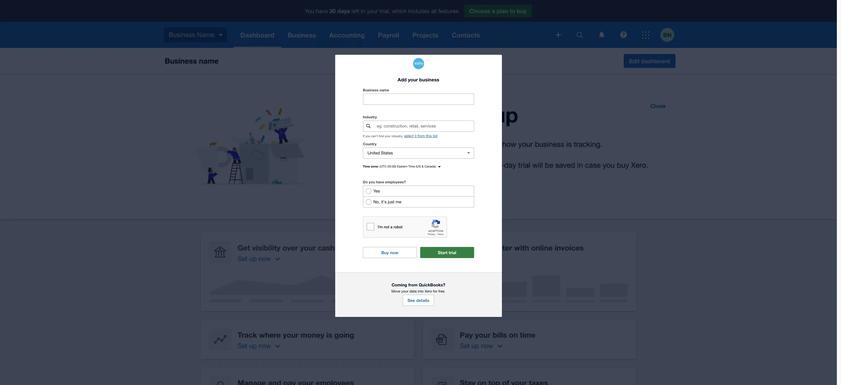 Task type: describe. For each thing, give the bounding box(es) containing it.
xero image
[[413, 58, 424, 69]]

for
[[433, 289, 438, 294]]

no, it's just me
[[374, 200, 402, 204]]

0 vertical spatial from
[[418, 134, 425, 138]]

(utc-
[[380, 165, 388, 168]]

industry,
[[392, 135, 403, 138]]

your for can't
[[385, 135, 391, 138]]

start
[[438, 250, 448, 255]]

Business name field
[[363, 94, 474, 105]]

me
[[396, 200, 402, 204]]

can't
[[371, 135, 378, 138]]

0 vertical spatial your
[[408, 77, 418, 82]]

trial
[[449, 250, 456, 255]]

canada)
[[425, 165, 436, 168]]

business
[[363, 88, 379, 92]]

select it from this list button
[[404, 134, 438, 138]]

details
[[416, 298, 430, 303]]

buy
[[381, 250, 389, 255]]

industry
[[363, 115, 377, 119]]

search icon image
[[366, 124, 371, 128]]

see details
[[408, 298, 430, 303]]

clear image
[[463, 148, 474, 159]]

just
[[388, 200, 395, 204]]

start trial button
[[420, 247, 474, 258]]

select
[[404, 134, 414, 138]]

data
[[410, 289, 417, 294]]

time zone: (utc-05:00) eastern time (us & canada)
[[363, 165, 436, 168]]

you for have
[[369, 180, 375, 184]]

business
[[419, 77, 439, 82]]

do
[[363, 180, 368, 184]]

buy now
[[381, 250, 399, 255]]

time inside time zone: (utc-05:00) eastern time (us & canada)
[[408, 165, 415, 168]]

start trial
[[438, 250, 456, 255]]

now
[[390, 250, 399, 255]]



Task type: locate. For each thing, give the bounding box(es) containing it.
time left zone:
[[363, 165, 370, 168]]

quickbooks?
[[419, 282, 445, 287]]

&
[[422, 165, 424, 168]]

have
[[376, 180, 384, 184]]

2 vertical spatial your
[[402, 289, 409, 294]]

you right if
[[366, 135, 371, 138]]

into
[[418, 289, 424, 294]]

time left (us
[[408, 165, 415, 168]]

(us
[[416, 165, 421, 168]]

if
[[363, 135, 365, 138]]

time
[[363, 165, 370, 168], [408, 165, 415, 168]]

from inside coming from quickbooks? move your data into xero for free.
[[408, 282, 418, 287]]

business name
[[363, 88, 389, 92]]

from up data
[[408, 282, 418, 287]]

find
[[379, 135, 384, 138]]

1 horizontal spatial time
[[408, 165, 415, 168]]

xero
[[425, 289, 432, 294]]

employees?
[[385, 180, 406, 184]]

no,
[[374, 200, 380, 204]]

you right do on the left top of page
[[369, 180, 375, 184]]

your right find
[[385, 135, 391, 138]]

this
[[426, 134, 432, 138]]

list
[[433, 134, 438, 138]]

buy now button
[[363, 247, 417, 258]]

free.
[[439, 289, 446, 294]]

add your business
[[398, 77, 439, 82]]

see
[[408, 298, 415, 303]]

your inside coming from quickbooks? move your data into xero for free.
[[402, 289, 409, 294]]

it
[[415, 134, 417, 138]]

you inside if you can't find your industry, select it from this list
[[366, 135, 371, 138]]

05:00)
[[388, 165, 396, 168]]

name
[[380, 88, 389, 92]]

from
[[418, 134, 425, 138], [408, 282, 418, 287]]

1 vertical spatial you
[[369, 180, 375, 184]]

your
[[408, 77, 418, 82], [385, 135, 391, 138], [402, 289, 409, 294]]

Industry field
[[376, 121, 474, 131]]

if you can't find your industry, select it from this list
[[363, 134, 438, 138]]

your left data
[[402, 289, 409, 294]]

it's
[[381, 200, 387, 204]]

your inside if you can't find your industry, select it from this list
[[385, 135, 391, 138]]

do you have employees? group
[[363, 186, 474, 208]]

your right add
[[408, 77, 418, 82]]

you
[[366, 135, 371, 138], [369, 180, 375, 184]]

1 vertical spatial from
[[408, 282, 418, 287]]

you for can't
[[366, 135, 371, 138]]

eastern
[[397, 165, 408, 168]]

0 vertical spatial you
[[366, 135, 371, 138]]

Country field
[[363, 148, 461, 158]]

move
[[392, 289, 401, 294]]

add
[[398, 77, 407, 82]]

yes
[[374, 189, 380, 193]]

0 horizontal spatial time
[[363, 165, 370, 168]]

coming
[[392, 282, 407, 287]]

your for quickbooks?
[[402, 289, 409, 294]]

1 vertical spatial your
[[385, 135, 391, 138]]

see details button
[[403, 295, 434, 306]]

from right it
[[418, 134, 425, 138]]

country
[[363, 142, 377, 146]]

zone:
[[371, 165, 379, 168]]

do you have employees?
[[363, 180, 406, 184]]

coming from quickbooks? move your data into xero for free.
[[392, 282, 446, 294]]



Task type: vqa. For each thing, say whether or not it's contained in the screenshot.
entries)
no



